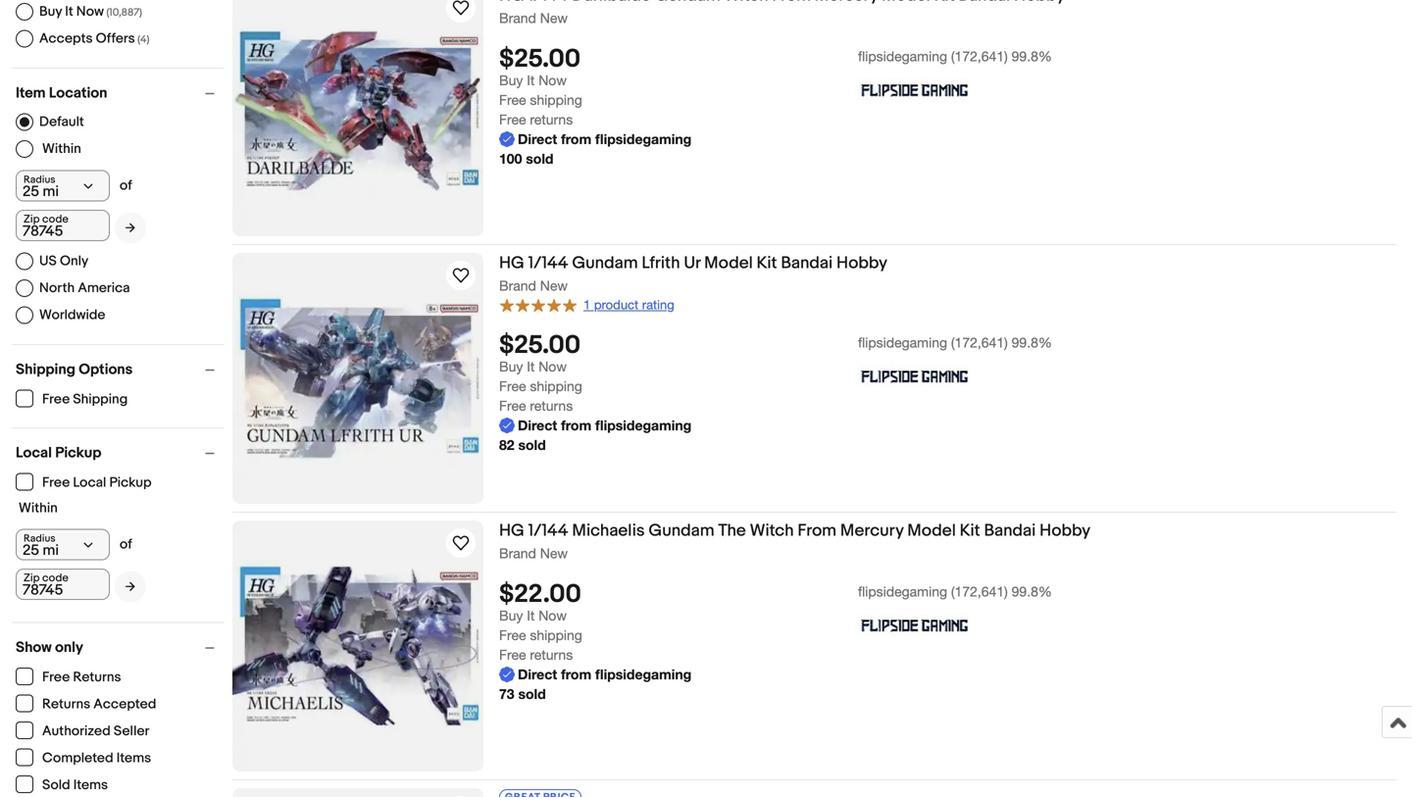 Task type: locate. For each thing, give the bounding box(es) containing it.
item location
[[16, 84, 107, 102]]

2 of from the top
[[120, 537, 132, 553]]

bandai
[[781, 253, 833, 274], [984, 521, 1036, 541]]

2 vertical spatial shipping
[[530, 627, 582, 644]]

returns accepted link
[[16, 695, 157, 713]]

0 vertical spatial 99.8%
[[1012, 48, 1052, 64]]

2 vertical spatial new
[[540, 545, 568, 562]]

returns down free returns link
[[42, 696, 90, 713]]

2 vertical spatial 99.8%
[[1012, 584, 1052, 600]]

it
[[65, 3, 73, 20], [527, 72, 535, 88], [527, 359, 535, 375], [527, 608, 535, 624]]

show only
[[16, 639, 83, 657]]

0 vertical spatial returns
[[530, 112, 573, 128]]

2 hg from the top
[[499, 521, 525, 541]]

(172,641) for free shipping free returns direct from flipsidegaming 82 sold
[[951, 335, 1008, 351]]

1 from from the top
[[561, 131, 592, 147]]

3 shipping from the top
[[530, 627, 582, 644]]

free returns
[[42, 669, 121, 686]]

0 vertical spatial bandai
[[781, 253, 833, 274]]

99.8% for free shipping free returns direct from flipsidegaming 82 sold
[[1012, 335, 1052, 351]]

buy
[[39, 3, 62, 20], [499, 72, 523, 88], [499, 359, 523, 375], [499, 608, 523, 624]]

1 vertical spatial direct
[[518, 417, 557, 434]]

2 flipsidegaming (172,641) 99.8% buy it now from the top
[[499, 335, 1052, 375]]

0 vertical spatial new
[[540, 10, 568, 26]]

accepted
[[93, 696, 156, 713]]

1 horizontal spatial hobby
[[1040, 521, 1091, 541]]

0 vertical spatial within
[[42, 141, 81, 157]]

1 direct from flipsidegaming text field from the top
[[499, 130, 692, 149]]

1/144 left michaelis
[[528, 521, 568, 541]]

sold
[[526, 151, 554, 167], [518, 437, 546, 453], [518, 686, 546, 702]]

direct inside free shipping free returns direct from flipsidegaming 82 sold
[[518, 417, 557, 434]]

1 vertical spatial of
[[120, 537, 132, 553]]

free shipping free returns direct from flipsidegaming 73 sold
[[499, 627, 692, 702]]

visit flipsidegaming ebay store! image for free shipping free returns direct from flipsidegaming 100 sold
[[858, 71, 970, 110]]

1 vertical spatial $25.00
[[499, 331, 581, 361]]

1 horizontal spatial kit
[[960, 521, 980, 541]]

2 vertical spatial direct
[[518, 667, 557, 683]]

1 vertical spatial new
[[540, 278, 568, 294]]

1 new from the top
[[540, 10, 568, 26]]

1 vertical spatial brand
[[499, 278, 536, 294]]

0 vertical spatial (172,641)
[[951, 48, 1008, 64]]

1 vertical spatial direct from flipsidegaming text field
[[499, 416, 692, 436]]

completed items link
[[16, 749, 152, 767]]

authorized
[[42, 723, 111, 740]]

returns inside free shipping free returns direct from flipsidegaming 82 sold
[[530, 398, 573, 414]]

0 vertical spatial visit flipsidegaming ebay store! image
[[858, 71, 970, 110]]

2 vertical spatial visit flipsidegaming ebay store! image
[[858, 606, 970, 646]]

direct from flipsidegaming text field up 73 at bottom
[[499, 665, 692, 685]]

shipping inside free shipping free returns direct from flipsidegaming 82 sold
[[530, 378, 582, 394]]

the
[[718, 521, 746, 541]]

only
[[60, 253, 88, 269]]

offers
[[96, 30, 135, 47]]

flipsidegaming (172,641) 99.8% buy it now for free shipping free returns direct from flipsidegaming 82 sold
[[499, 335, 1052, 375]]

0 horizontal spatial kit
[[757, 253, 777, 274]]

0 vertical spatial $25.00
[[499, 44, 581, 75]]

free for free shipping free returns direct from flipsidegaming 82 sold
[[499, 378, 526, 394]]

1 visit flipsidegaming ebay store! image from the top
[[858, 71, 970, 110]]

0 horizontal spatial model
[[704, 253, 753, 274]]

0 vertical spatial sold
[[526, 151, 554, 167]]

direct from flipsidegaming text field up 100 at the top left
[[499, 130, 692, 149]]

hg inside hg 1/144 gundam lfrith ur model kit bandai hobby brand new
[[499, 253, 525, 274]]

2 new from the top
[[540, 278, 568, 294]]

flipsidegaming inside free shipping free returns direct from flipsidegaming 82 sold
[[595, 417, 692, 434]]

2 direct from the top
[[518, 417, 557, 434]]

brand new
[[499, 10, 568, 26]]

1 (172,641) from the top
[[951, 48, 1008, 64]]

1/144
[[528, 253, 568, 274], [528, 521, 568, 541]]

returns up returns accepted on the left bottom of page
[[73, 669, 121, 686]]

3 new from the top
[[540, 545, 568, 562]]

2 vertical spatial from
[[561, 667, 592, 683]]

hobby inside hg 1/144 gundam lfrith ur model kit bandai hobby brand new
[[837, 253, 888, 274]]

within down free local pickup link
[[19, 500, 58, 517]]

local pickup
[[16, 444, 101, 462]]

1/144 up 1 product rating 'link'
[[528, 253, 568, 274]]

now
[[76, 3, 104, 20], [539, 72, 567, 88], [539, 359, 567, 375], [539, 608, 567, 624]]

hg 1/144 michaelis gundam the witch from mercury model kit bandai hobby image
[[232, 521, 484, 772]]

2 visit flipsidegaming ebay store! image from the top
[[858, 357, 970, 396]]

1 horizontal spatial local
[[73, 475, 106, 491]]

shipping down "options"
[[73, 391, 128, 408]]

1 vertical spatial visit flipsidegaming ebay store! image
[[858, 357, 970, 396]]

free
[[499, 92, 526, 108], [499, 112, 526, 128], [499, 378, 526, 394], [42, 391, 70, 408], [499, 398, 526, 414], [42, 475, 70, 491], [499, 627, 526, 644], [499, 647, 526, 663], [42, 669, 70, 686]]

north
[[39, 280, 75, 296]]

heading
[[499, 0, 1065, 6]]

lfrith
[[642, 253, 680, 274]]

kit right mercury
[[960, 521, 980, 541]]

sold inside "free shipping free returns direct from flipsidegaming 100 sold"
[[526, 151, 554, 167]]

bandai inside hg 1/144 michaelis gundam the witch from mercury model kit bandai hobby brand new
[[984, 521, 1036, 541]]

0 horizontal spatial gundam
[[572, 253, 638, 274]]

0 vertical spatial items
[[117, 750, 151, 767]]

1 horizontal spatial model
[[908, 521, 956, 541]]

2 vertical spatial direct from flipsidegaming text field
[[499, 665, 692, 685]]

1 vertical spatial shipping
[[530, 378, 582, 394]]

3 brand from the top
[[499, 545, 536, 562]]

1
[[584, 297, 591, 313]]

show only button
[[16, 639, 224, 657]]

Direct from flipsidegaming text field
[[499, 130, 692, 149], [499, 416, 692, 436], [499, 665, 692, 685]]

watch hg 1/144 michaelis gundam the witch from mercury model kit bandai hobby image
[[449, 532, 473, 555]]

1 vertical spatial gundam
[[649, 521, 715, 541]]

from inside "free shipping free returns direct from flipsidegaming 100 sold"
[[561, 131, 592, 147]]

2 direct from flipsidegaming text field from the top
[[499, 416, 692, 436]]

shipping up free shipping link
[[16, 361, 75, 379]]

$25.00 down brand new
[[499, 44, 581, 75]]

2 vertical spatial (172,641)
[[951, 584, 1008, 600]]

3 flipsidegaming (172,641) 99.8% buy it now from the top
[[499, 584, 1052, 624]]

flipsidegaming (172,641) 99.8% buy it now
[[499, 48, 1052, 88], [499, 335, 1052, 375], [499, 584, 1052, 624]]

items
[[117, 750, 151, 767], [73, 777, 108, 794]]

sold right 82
[[518, 437, 546, 453]]

items down completed items
[[73, 777, 108, 794]]

new inside hg 1/144 gundam lfrith ur model kit bandai hobby brand new
[[540, 278, 568, 294]]

1 horizontal spatial pickup
[[109, 475, 152, 491]]

accepts
[[39, 30, 93, 47]]

sold inside free shipping free returns direct from flipsidegaming 82 sold
[[518, 437, 546, 453]]

sold inside free shipping free returns direct from flipsidegaming 73 sold
[[518, 686, 546, 702]]

of
[[120, 178, 132, 194], [120, 537, 132, 553]]

from inside free shipping free returns direct from flipsidegaming 73 sold
[[561, 667, 592, 683]]

1 shipping from the top
[[530, 92, 582, 108]]

it up free shipping free returns direct from flipsidegaming 73 sold
[[527, 608, 535, 624]]

1 vertical spatial flipsidegaming (172,641) 99.8% buy it now
[[499, 335, 1052, 375]]

visit flipsidegaming ebay store! image
[[858, 71, 970, 110], [858, 357, 970, 396], [858, 606, 970, 646]]

returns inside "free shipping free returns direct from flipsidegaming 100 sold"
[[530, 112, 573, 128]]

free shipping
[[42, 391, 128, 408]]

0 vertical spatial brand
[[499, 10, 536, 26]]

flipsidegaming
[[858, 48, 948, 64], [595, 131, 692, 147], [858, 335, 948, 351], [595, 417, 692, 434], [858, 584, 948, 600], [595, 667, 692, 683]]

within down default
[[42, 141, 81, 157]]

it up free shipping free returns direct from flipsidegaming 82 sold
[[527, 359, 535, 375]]

gundam
[[572, 253, 638, 274], [649, 521, 715, 541]]

returns accepted
[[42, 696, 156, 713]]

1/144 inside hg 1/144 michaelis gundam the witch from mercury model kit bandai hobby brand new
[[528, 521, 568, 541]]

brand
[[499, 10, 536, 26], [499, 278, 536, 294], [499, 545, 536, 562]]

0 vertical spatial model
[[704, 253, 753, 274]]

us only
[[39, 253, 88, 269]]

3 returns from the top
[[530, 647, 573, 663]]

2 1/144 from the top
[[528, 521, 568, 541]]

$25.00 down 1 product rating 'link'
[[499, 331, 581, 361]]

1 vertical spatial 1/144
[[528, 521, 568, 541]]

2 brand from the top
[[499, 278, 536, 294]]

kit inside hg 1/144 gundam lfrith ur model kit bandai hobby brand new
[[757, 253, 777, 274]]

1 vertical spatial returns
[[530, 398, 573, 414]]

0 horizontal spatial items
[[73, 777, 108, 794]]

shipping
[[530, 92, 582, 108], [530, 378, 582, 394], [530, 627, 582, 644]]

direct for 100 sold
[[518, 131, 557, 147]]

model right mercury
[[908, 521, 956, 541]]

2 $25.00 from the top
[[499, 331, 581, 361]]

buy up 73 at bottom
[[499, 608, 523, 624]]

1 horizontal spatial items
[[117, 750, 151, 767]]

sold items
[[42, 777, 108, 794]]

1 vertical spatial 99.8%
[[1012, 335, 1052, 351]]

3 99.8% from the top
[[1012, 584, 1052, 600]]

hg right watch hg 1/144 michaelis gundam the witch from mercury model kit bandai hobby image
[[499, 521, 525, 541]]

free shipping free returns direct from flipsidegaming 100 sold
[[499, 92, 692, 167]]

1 vertical spatial local
[[73, 475, 106, 491]]

of up apply within filter image
[[120, 178, 132, 194]]

3 direct from the top
[[518, 667, 557, 683]]

local
[[16, 444, 52, 462], [73, 475, 106, 491]]

buy it now (10,887)
[[39, 3, 142, 20]]

returns
[[530, 112, 573, 128], [530, 398, 573, 414], [530, 647, 573, 663]]

apply within filter image
[[126, 580, 135, 593]]

hg
[[499, 253, 525, 274], [499, 521, 525, 541]]

3 direct from flipsidegaming text field from the top
[[499, 665, 692, 685]]

model
[[704, 253, 753, 274], [908, 521, 956, 541]]

hobby inside hg 1/144 michaelis gundam the witch from mercury model kit bandai hobby brand new
[[1040, 521, 1091, 541]]

it for free shipping free returns direct from flipsidegaming 73 sold
[[527, 608, 535, 624]]

new
[[540, 10, 568, 26], [540, 278, 568, 294], [540, 545, 568, 562]]

sold right 100 at the top left
[[526, 151, 554, 167]]

brand right watch hg 1/144 darilbalde gundam witch from mercury model kit bandai hobby icon
[[499, 10, 536, 26]]

america
[[78, 280, 130, 296]]

1 vertical spatial model
[[908, 521, 956, 541]]

brand right watch hg 1/144 gundam lfrith ur model kit bandai hobby icon
[[499, 278, 536, 294]]

item location button
[[16, 84, 224, 102]]

from
[[561, 131, 592, 147], [561, 417, 592, 434], [561, 667, 592, 683]]

gundam inside hg 1/144 michaelis gundam the witch from mercury model kit bandai hobby brand new
[[649, 521, 715, 541]]

now up "free shipping free returns direct from flipsidegaming 100 sold"
[[539, 72, 567, 88]]

model inside hg 1/144 gundam lfrith ur model kit bandai hobby brand new
[[704, 253, 753, 274]]

shipping down 1 product rating 'link'
[[530, 378, 582, 394]]

1 vertical spatial pickup
[[109, 475, 152, 491]]

visit flipsidegaming ebay store! image for free shipping free returns direct from flipsidegaming 82 sold
[[858, 357, 970, 396]]

new up $22.00 on the left bottom
[[540, 545, 568, 562]]

1 vertical spatial items
[[73, 777, 108, 794]]

new up 1 product rating 'link'
[[540, 278, 568, 294]]

0 vertical spatial pickup
[[55, 444, 101, 462]]

shipping options
[[16, 361, 133, 379]]

hg right watch hg 1/144 gundam lfrith ur model kit bandai hobby icon
[[499, 253, 525, 274]]

shipping inside "free shipping free returns direct from flipsidegaming 100 sold"
[[530, 92, 582, 108]]

new right watch hg 1/144 darilbalde gundam witch from mercury model kit bandai hobby icon
[[540, 10, 568, 26]]

shipping
[[16, 361, 75, 379], [73, 391, 128, 408]]

1 1/144 from the top
[[528, 253, 568, 274]]

local down local pickup dropdown button
[[73, 475, 106, 491]]

shipping inside free shipping free returns direct from flipsidegaming 73 sold
[[530, 627, 582, 644]]

0 vertical spatial shipping
[[16, 361, 75, 379]]

1 direct from the top
[[518, 131, 557, 147]]

hg 1/144 michaelis gundam the witch from mercury model kit bandai hobby heading
[[499, 521, 1091, 541]]

pickup
[[55, 444, 101, 462], [109, 475, 152, 491]]

1 vertical spatial hg
[[499, 521, 525, 541]]

0 vertical spatial flipsidegaming (172,641) 99.8% buy it now
[[499, 48, 1052, 88]]

of up apply within filter icon
[[120, 537, 132, 553]]

gundam up product
[[572, 253, 638, 274]]

direct
[[518, 131, 557, 147], [518, 417, 557, 434], [518, 667, 557, 683]]

2 99.8% from the top
[[1012, 335, 1052, 351]]

0 vertical spatial kit
[[757, 253, 777, 274]]

2 vertical spatial flipsidegaming (172,641) 99.8% buy it now
[[499, 584, 1052, 624]]

returns for 73 sold
[[530, 647, 573, 663]]

82
[[499, 437, 515, 453]]

1 returns from the top
[[530, 112, 573, 128]]

0 horizontal spatial hobby
[[837, 253, 888, 274]]

#19 rg 1/144 gundam astray red frame "gundam seed astray" model kit bandai hobby image
[[232, 789, 484, 797]]

local up free local pickup link
[[16, 444, 52, 462]]

buy down brand new
[[499, 72, 523, 88]]

sold
[[42, 777, 70, 794]]

1 product rating
[[584, 297, 675, 313]]

now up free shipping free returns direct from flipsidegaming 82 sold
[[539, 359, 567, 375]]

1 horizontal spatial bandai
[[984, 521, 1036, 541]]

$25.00
[[499, 44, 581, 75], [499, 331, 581, 361]]

items for sold items
[[73, 777, 108, 794]]

0 vertical spatial local
[[16, 444, 52, 462]]

kit right ur
[[757, 253, 777, 274]]

it up the accepts
[[65, 3, 73, 20]]

now up free shipping free returns direct from flipsidegaming 73 sold
[[539, 608, 567, 624]]

buy up 82
[[499, 359, 523, 375]]

from inside free shipping free returns direct from flipsidegaming 82 sold
[[561, 417, 592, 434]]

3 (172,641) from the top
[[951, 584, 1008, 600]]

hg 1/144 gundam lfrith ur model kit bandai hobby image
[[232, 253, 484, 504]]

sold items link
[[16, 776, 109, 794]]

local pickup button
[[16, 444, 224, 462]]

2 vertical spatial brand
[[499, 545, 536, 562]]

rating
[[642, 297, 675, 313]]

accepts offers (4)
[[39, 30, 150, 47]]

hg 1/144 michaelis gundam the witch from mercury model kit bandai hobby brand new
[[499, 521, 1091, 562]]

0 vertical spatial gundam
[[572, 253, 638, 274]]

model right ur
[[704, 253, 753, 274]]

free for free shipping free returns direct from flipsidegaming 100 sold
[[499, 92, 526, 108]]

gundam left the the
[[649, 521, 715, 541]]

it down brand new
[[527, 72, 535, 88]]

buy for free shipping free returns direct from flipsidegaming 100 sold
[[499, 72, 523, 88]]

pickup down local pickup dropdown button
[[109, 475, 152, 491]]

hg 1/144 gundam lfrith ur model kit bandai hobby heading
[[499, 253, 888, 274]]

0 vertical spatial 1/144
[[528, 253, 568, 274]]

options
[[79, 361, 133, 379]]

1 of from the top
[[120, 178, 132, 194]]

direct from flipsidegaming text field up 82
[[499, 416, 692, 436]]

1/144 inside hg 1/144 gundam lfrith ur model kit bandai hobby brand new
[[528, 253, 568, 274]]

returns
[[73, 669, 121, 686], [42, 696, 90, 713]]

2 shipping from the top
[[530, 378, 582, 394]]

 (10,887) Items text field
[[104, 6, 142, 19]]

direct inside free shipping free returns direct from flipsidegaming 73 sold
[[518, 667, 557, 683]]

returns inside free shipping free returns direct from flipsidegaming 73 sold
[[530, 647, 573, 663]]

us only link
[[16, 253, 88, 270]]

1 hg from the top
[[499, 253, 525, 274]]

1 vertical spatial kit
[[960, 521, 980, 541]]

None text field
[[16, 210, 110, 241], [16, 569, 110, 600], [16, 210, 110, 241], [16, 569, 110, 600]]

items for completed items
[[117, 750, 151, 767]]

completed
[[42, 750, 113, 767]]

hg inside hg 1/144 michaelis gundam the witch from mercury model kit bandai hobby brand new
[[499, 521, 525, 541]]

2 from from the top
[[561, 417, 592, 434]]

3 from from the top
[[561, 667, 592, 683]]

default link
[[16, 113, 84, 131]]

3 visit flipsidegaming ebay store! image from the top
[[858, 606, 970, 646]]

kit
[[757, 253, 777, 274], [960, 521, 980, 541]]

0 vertical spatial shipping
[[530, 92, 582, 108]]

authorized seller
[[42, 723, 149, 740]]

1 vertical spatial from
[[561, 417, 592, 434]]

0 vertical spatial returns
[[73, 669, 121, 686]]

items down seller
[[117, 750, 151, 767]]

0 horizontal spatial bandai
[[781, 253, 833, 274]]

(4)
[[137, 33, 150, 46]]

1 vertical spatial bandai
[[984, 521, 1036, 541]]

1 vertical spatial shipping
[[73, 391, 128, 408]]

of for local pickup
[[120, 537, 132, 553]]

0 vertical spatial direct
[[518, 131, 557, 147]]

2 (172,641) from the top
[[951, 335, 1008, 351]]

99.8%
[[1012, 48, 1052, 64], [1012, 335, 1052, 351], [1012, 584, 1052, 600]]

0 vertical spatial of
[[120, 178, 132, 194]]

pickup up free local pickup link
[[55, 444, 101, 462]]

shipping down $22.00 on the left bottom
[[530, 627, 582, 644]]

only
[[55, 639, 83, 657]]

pickup inside free local pickup link
[[109, 475, 152, 491]]

$25.00 for free shipping free returns direct from flipsidegaming 100 sold
[[499, 44, 581, 75]]

1 vertical spatial (172,641)
[[951, 335, 1008, 351]]

2 vertical spatial returns
[[530, 647, 573, 663]]

0 vertical spatial direct from flipsidegaming text field
[[499, 130, 692, 149]]

1 $25.00 from the top
[[499, 44, 581, 75]]

(172,641)
[[951, 48, 1008, 64], [951, 335, 1008, 351], [951, 584, 1008, 600]]

1 horizontal spatial gundam
[[649, 521, 715, 541]]

2 vertical spatial sold
[[518, 686, 546, 702]]

1 99.8% from the top
[[1012, 48, 1052, 64]]

brand up $22.00 on the left bottom
[[499, 545, 536, 562]]

0 vertical spatial from
[[561, 131, 592, 147]]

shipping down brand new
[[530, 92, 582, 108]]

1 flipsidegaming (172,641) 99.8% buy it now from the top
[[499, 48, 1052, 88]]

shipping options button
[[16, 361, 224, 379]]

direct from flipsidegaming text field for 100 sold
[[499, 130, 692, 149]]

north america link
[[16, 280, 130, 297]]

2 returns from the top
[[530, 398, 573, 414]]

direct inside "free shipping free returns direct from flipsidegaming 100 sold"
[[518, 131, 557, 147]]

0 vertical spatial hobby
[[837, 253, 888, 274]]

direct from flipsidegaming text field for 73 sold
[[499, 665, 692, 685]]

buy for free shipping free returns direct from flipsidegaming 82 sold
[[499, 359, 523, 375]]

99.8% for free shipping free returns direct from flipsidegaming 100 sold
[[1012, 48, 1052, 64]]

sold right 73 at bottom
[[518, 686, 546, 702]]

worldwide
[[39, 307, 105, 323]]

1 vertical spatial sold
[[518, 437, 546, 453]]

mercury
[[840, 521, 904, 541]]

1 vertical spatial hobby
[[1040, 521, 1091, 541]]

location
[[49, 84, 107, 102]]

0 vertical spatial hg
[[499, 253, 525, 274]]

now for free shipping free returns direct from flipsidegaming 82 sold
[[539, 359, 567, 375]]



Task type: describe. For each thing, give the bounding box(es) containing it.
watch hg 1/144 darilbalde gundam witch from mercury model kit bandai hobby image
[[449, 0, 473, 20]]

kit inside hg 1/144 michaelis gundam the witch from mercury model kit bandai hobby brand new
[[960, 521, 980, 541]]

99.8% for free shipping free returns direct from flipsidegaming 73 sold
[[1012, 584, 1052, 600]]

returns for 100 sold
[[530, 112, 573, 128]]

free for free returns
[[42, 669, 70, 686]]

hg for michaelis
[[499, 521, 525, 541]]

item
[[16, 84, 46, 102]]

shipping for 73 sold
[[530, 627, 582, 644]]

free returns link
[[16, 668, 122, 686]]

0 horizontal spatial pickup
[[55, 444, 101, 462]]

flipsidegaming inside free shipping free returns direct from flipsidegaming 73 sold
[[595, 667, 692, 683]]

free for free shipping free returns direct from flipsidegaming 73 sold
[[499, 627, 526, 644]]

show
[[16, 639, 52, 657]]

product
[[594, 297, 639, 313]]

buy for free shipping free returns direct from flipsidegaming 73 sold
[[499, 608, 523, 624]]

ur
[[684, 253, 701, 274]]

(172,641) for free shipping free returns direct from flipsidegaming 100 sold
[[951, 48, 1008, 64]]

shipping inside free shipping link
[[73, 391, 128, 408]]

north america
[[39, 280, 130, 296]]

us
[[39, 253, 57, 269]]

hg for gundam
[[499, 253, 525, 274]]

sold for 73 sold
[[518, 686, 546, 702]]

brand inside hg 1/144 gundam lfrith ur model kit bandai hobby brand new
[[499, 278, 536, 294]]

from for 100 sold
[[561, 131, 592, 147]]

(10,887)
[[106, 6, 142, 19]]

from
[[798, 521, 837, 541]]

from for 82 sold
[[561, 417, 592, 434]]

100
[[499, 151, 522, 167]]

michaelis
[[572, 521, 645, 541]]

bandai inside hg 1/144 gundam lfrith ur model kit bandai hobby brand new
[[781, 253, 833, 274]]

1 brand from the top
[[499, 10, 536, 26]]

watch hg 1/144 gundam lfrith ur model kit bandai hobby image
[[449, 264, 473, 287]]

direct from flipsidegaming text field for 82 sold
[[499, 416, 692, 436]]

flipsidegaming (172,641) 99.8% buy it now for free shipping free returns direct from flipsidegaming 100 sold
[[499, 48, 1052, 88]]

gundam inside hg 1/144 gundam lfrith ur model kit bandai hobby brand new
[[572, 253, 638, 274]]

now up "accepts offers (4)"
[[76, 3, 104, 20]]

free shipping link
[[16, 390, 129, 408]]

flipsidegaming inside "free shipping free returns direct from flipsidegaming 100 sold"
[[595, 131, 692, 147]]

visit flipsidegaming ebay store! image for free shipping free returns direct from flipsidegaming 73 sold
[[858, 606, 970, 646]]

shipping for 100 sold
[[530, 92, 582, 108]]

direct for 82 sold
[[518, 417, 557, 434]]

 (4) Items text field
[[135, 33, 150, 46]]

authorized seller link
[[16, 722, 150, 740]]

0 horizontal spatial local
[[16, 444, 52, 462]]

now for free shipping free returns direct from flipsidegaming 100 sold
[[539, 72, 567, 88]]

model inside hg 1/144 michaelis gundam the witch from mercury model kit bandai hobby brand new
[[908, 521, 956, 541]]

hg 1/144 gundam lfrith ur model kit bandai hobby link
[[499, 253, 1397, 277]]

new inside hg 1/144 michaelis gundam the witch from mercury model kit bandai hobby brand new
[[540, 545, 568, 562]]

$22.00
[[499, 580, 581, 610]]

apply within filter image
[[126, 221, 135, 234]]

free local pickup
[[42, 475, 152, 491]]

free for free shipping
[[42, 391, 70, 408]]

witch
[[750, 521, 794, 541]]

from for 73 sold
[[561, 667, 592, 683]]

73
[[499, 686, 515, 702]]

now for free shipping free returns direct from flipsidegaming 73 sold
[[539, 608, 567, 624]]

1/144 for michaelis
[[528, 521, 568, 541]]

(172,641) for free shipping free returns direct from flipsidegaming 73 sold
[[951, 584, 1008, 600]]

seller
[[114, 723, 149, 740]]

buy up the accepts
[[39, 3, 62, 20]]

sold for 82 sold
[[518, 437, 546, 453]]

shipping for 82 sold
[[530, 378, 582, 394]]

1/144 for gundam
[[528, 253, 568, 274]]

free for free local pickup
[[42, 475, 70, 491]]

worldwide link
[[16, 307, 105, 324]]

free local pickup link
[[16, 473, 153, 491]]

flipsidegaming (172,641) 99.8% buy it now for free shipping free returns direct from flipsidegaming 73 sold
[[499, 584, 1052, 624]]

default
[[39, 114, 84, 130]]

free shipping free returns direct from flipsidegaming 82 sold
[[499, 378, 692, 453]]

$25.00 for free shipping free returns direct from flipsidegaming 82 sold
[[499, 331, 581, 361]]

1 product rating link
[[499, 296, 675, 313]]

hg 1/144 darilbalde gundam witch from mercury model kit bandai hobby image
[[232, 0, 484, 236]]

it for free shipping free returns direct from flipsidegaming 82 sold
[[527, 359, 535, 375]]

returns for 82 sold
[[530, 398, 573, 414]]

hg 1/144 gundam lfrith ur model kit bandai hobby brand new
[[499, 253, 888, 294]]

of for item location
[[120, 178, 132, 194]]

completed items
[[42, 750, 151, 767]]

1 vertical spatial returns
[[42, 696, 90, 713]]

it for free shipping free returns direct from flipsidegaming 100 sold
[[527, 72, 535, 88]]

direct for 73 sold
[[518, 667, 557, 683]]

brand inside hg 1/144 michaelis gundam the witch from mercury model kit bandai hobby brand new
[[499, 545, 536, 562]]

1 vertical spatial within
[[19, 500, 58, 517]]

sold for 100 sold
[[526, 151, 554, 167]]

hg 1/144 michaelis gundam the witch from mercury model kit bandai hobby link
[[499, 521, 1397, 545]]



Task type: vqa. For each thing, say whether or not it's contained in the screenshot.
to inside the Best Offer lets you offer the seller a price you're willing to pay for the item. The seller can accept, reject, or counter your offer by suggesting another price.
no



